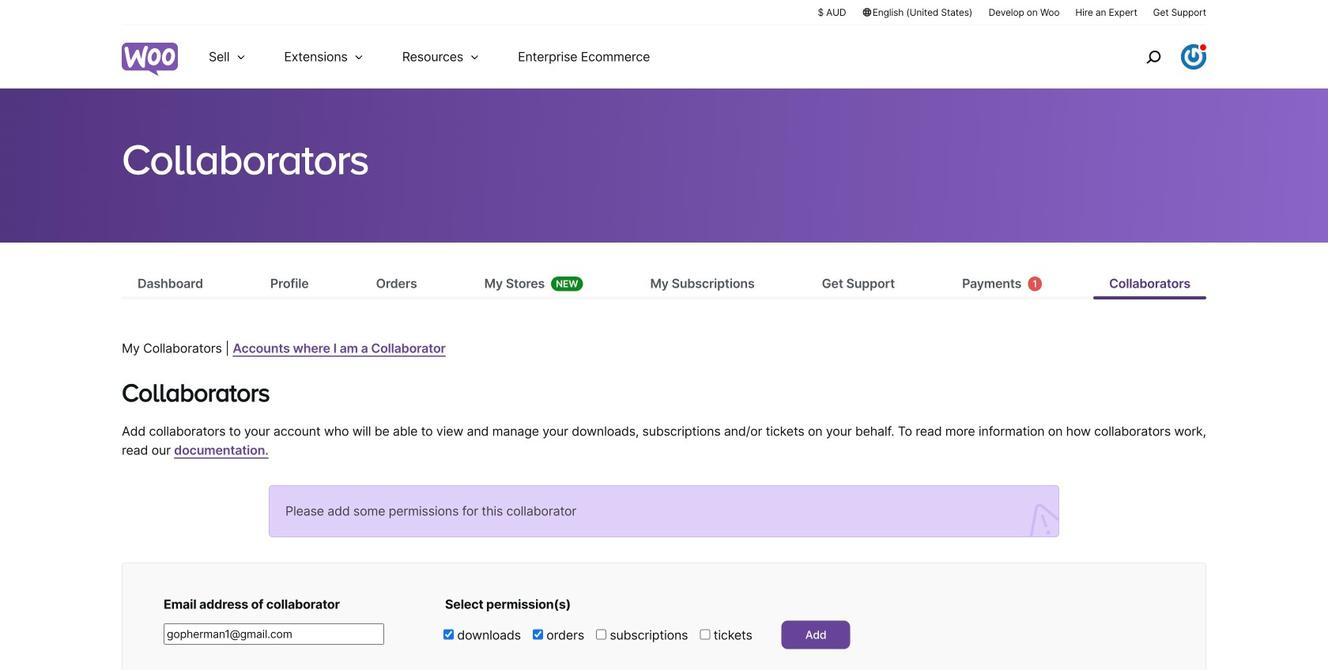 Task type: describe. For each thing, give the bounding box(es) containing it.
service navigation menu element
[[1112, 31, 1206, 83]]



Task type: vqa. For each thing, say whether or not it's contained in the screenshot.
Filter countries field at the left of the page
no



Task type: locate. For each thing, give the bounding box(es) containing it.
search image
[[1141, 44, 1166, 70]]

open account menu image
[[1181, 44, 1206, 70]]

None checkbox
[[444, 630, 454, 640], [533, 630, 543, 640], [596, 630, 606, 640], [700, 630, 710, 640], [444, 630, 454, 640], [533, 630, 543, 640], [596, 630, 606, 640], [700, 630, 710, 640]]



